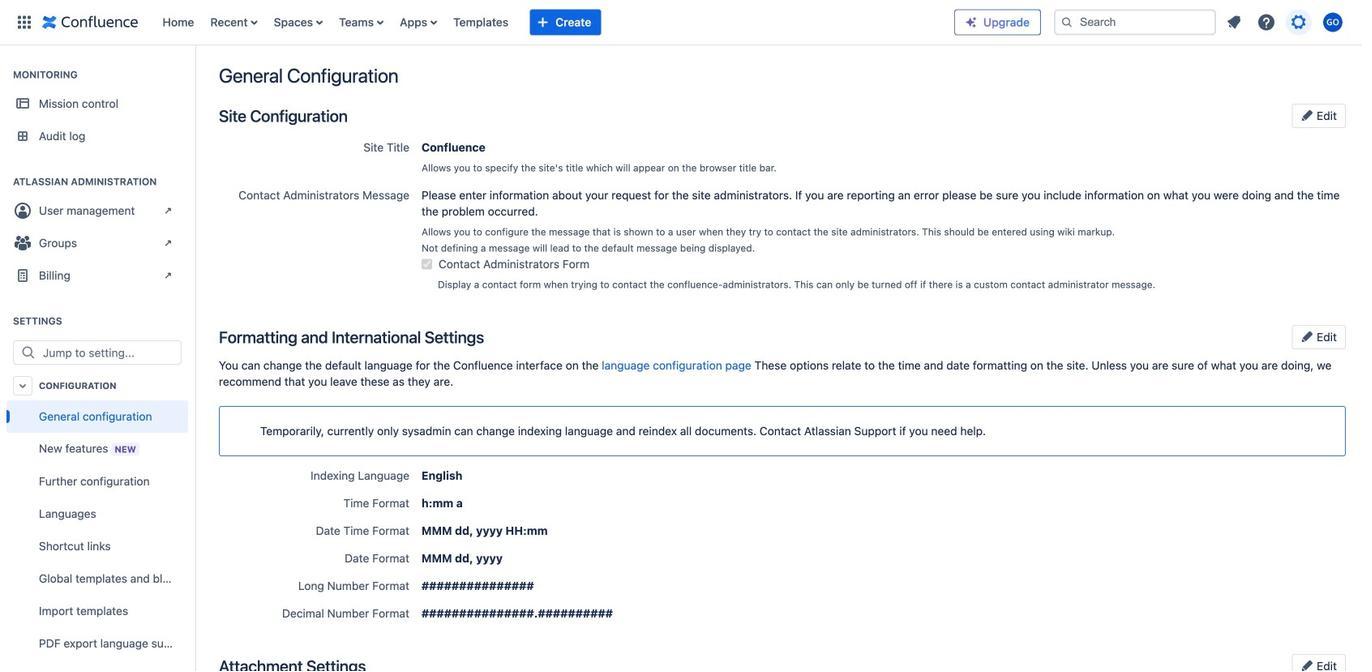Task type: describe. For each thing, give the bounding box(es) containing it.
search image
[[1061, 16, 1074, 29]]

global element
[[10, 0, 955, 45]]

collapse sidebar image
[[177, 54, 213, 86]]

help icon image
[[1257, 13, 1277, 32]]

notification icon image
[[1225, 13, 1245, 32]]

small image
[[1302, 660, 1315, 672]]

appswitcher icon image
[[15, 13, 34, 32]]



Task type: vqa. For each thing, say whether or not it's contained in the screenshot.
small icon to the top
yes



Task type: locate. For each thing, give the bounding box(es) containing it.
2 small image from the top
[[1302, 331, 1315, 344]]

Search field
[[1055, 9, 1217, 35]]

premium image
[[965, 16, 978, 29]]

region
[[6, 401, 188, 672]]

main content
[[195, 45, 1363, 62]]

None checkbox
[[422, 259, 432, 270]]

None search field
[[1055, 9, 1217, 35]]

your profile and preferences image
[[1324, 13, 1343, 32]]

list for appswitcher icon
[[155, 0, 955, 45]]

list
[[155, 0, 955, 45], [1220, 8, 1353, 37]]

0 horizontal spatial list
[[155, 0, 955, 45]]

1 small image from the top
[[1302, 109, 1315, 122]]

1 vertical spatial small image
[[1302, 331, 1315, 344]]

1 horizontal spatial list
[[1220, 8, 1353, 37]]

list for premium icon
[[1220, 8, 1353, 37]]

small image
[[1302, 109, 1315, 122], [1302, 331, 1315, 344]]

banner
[[0, 0, 1363, 45]]

0 vertical spatial small image
[[1302, 109, 1315, 122]]

settings icon image
[[1290, 13, 1309, 32]]

Settings Search field
[[38, 342, 181, 364]]

confluence image
[[42, 13, 138, 32], [42, 13, 138, 32]]



